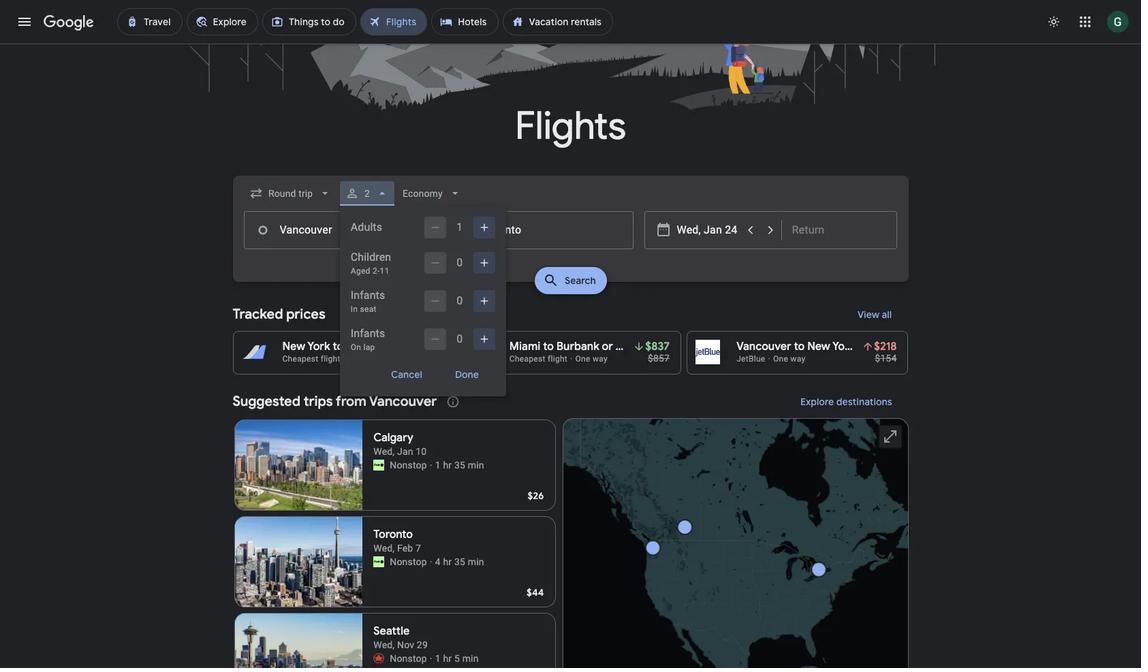 Task type: locate. For each thing, give the bounding box(es) containing it.
one way down vancouver to new york
[[773, 354, 806, 364]]

2 vertical spatial 1
[[435, 653, 441, 664]]

2 hr from the top
[[443, 557, 452, 568]]

2 35 from the top
[[454, 557, 465, 568]]

218 US dollars text field
[[874, 340, 897, 354]]

new york to burbank or los angeles
[[282, 340, 467, 354]]

 image left 4
[[430, 555, 432, 569]]

cheapest down prices
[[282, 354, 318, 364]]

wed, inside calgary wed, jan 10
[[374, 446, 395, 457]]

burbank
[[346, 340, 389, 354], [557, 340, 599, 354]]

suggested trips from vancouver
[[233, 393, 437, 410]]

york down prices
[[308, 340, 330, 354]]

2 vertical spatial nonstop
[[390, 653, 427, 664]]

0 horizontal spatial cheapest
[[282, 354, 318, 364]]

infants
[[351, 289, 385, 302], [351, 327, 385, 340]]

1 horizontal spatial burbank
[[557, 340, 599, 354]]

or
[[392, 340, 403, 354], [602, 340, 613, 354]]

1 35 from the top
[[454, 460, 465, 471]]

0 horizontal spatial flight
[[321, 354, 341, 364]]

 image
[[430, 459, 432, 472]]

2 cheapest flight from the left
[[510, 354, 568, 364]]

3 nonstop from the top
[[390, 653, 427, 664]]

0 vertical spatial nonstop
[[390, 460, 427, 471]]

1 vertical spatial min
[[468, 557, 484, 568]]

0 horizontal spatial or
[[392, 340, 403, 354]]

0 horizontal spatial new
[[282, 340, 305, 354]]

0 vertical spatial 35
[[454, 460, 465, 471]]

infants on lap
[[351, 327, 385, 352]]

min for calgary
[[468, 460, 484, 471]]

to left on
[[333, 340, 344, 354]]

calgary wed, jan 10
[[374, 431, 427, 457]]

nonstop down feb
[[390, 557, 427, 568]]

nonstop down jan
[[390, 460, 427, 471]]

wed, for calgary
[[374, 446, 395, 457]]

hr for calgary
[[443, 460, 452, 471]]

change appearance image
[[1038, 5, 1070, 38]]

1 horizontal spatial cheapest flight
[[510, 354, 568, 364]]

2
[[364, 188, 370, 199]]

 image
[[343, 354, 346, 364], [430, 555, 432, 569], [430, 652, 432, 666]]

0 vertical spatial 0
[[457, 256, 463, 269]]

hr for seattle
[[443, 653, 452, 664]]

2 infants from the top
[[351, 327, 385, 340]]

2 one from the left
[[575, 354, 591, 364]]

2 horizontal spatial to
[[794, 340, 805, 354]]

2 horizontal spatial one way
[[773, 354, 806, 364]]

one down miami to burbank or los angeles
[[575, 354, 591, 364]]

flights
[[515, 102, 626, 151]]

1 horizontal spatial or
[[602, 340, 613, 354]]

0 vertical spatial min
[[468, 460, 484, 471]]

flight down miami to burbank or los angeles
[[548, 354, 568, 364]]

0 vertical spatial  image
[[343, 354, 346, 364]]

on
[[351, 343, 361, 352]]

more info image
[[429, 340, 443, 354]]

2 vertical spatial  image
[[430, 652, 432, 666]]

cheapest down miami
[[510, 354, 546, 364]]

1 wed, from the top
[[374, 446, 395, 457]]

 image for seattle
[[430, 652, 432, 666]]

2 cheapest from the left
[[510, 354, 546, 364]]

wed, inside 'toronto wed, feb 7'
[[374, 543, 395, 554]]

los
[[405, 340, 423, 354], [616, 340, 633, 354]]

or right lap
[[392, 340, 403, 354]]

burbank down seat
[[346, 340, 389, 354]]

1 york from the left
[[308, 340, 330, 354]]

2 wed, from the top
[[374, 543, 395, 554]]

flight
[[321, 354, 341, 364], [548, 354, 568, 364]]

0 horizontal spatial burbank
[[346, 340, 389, 354]]

1 horizontal spatial angeles
[[636, 340, 677, 354]]

2 new from the left
[[808, 340, 830, 354]]

cheapest for miami
[[510, 354, 546, 364]]

0 for children aged 2-11
[[457, 256, 463, 269]]

2 vertical spatial 0
[[457, 333, 463, 345]]

one way
[[348, 354, 381, 364], [575, 354, 608, 364], [773, 354, 806, 364]]

1 vertical spatial wed,
[[374, 543, 395, 554]]

cheapest for new
[[282, 354, 318, 364]]

view all
[[858, 309, 892, 321]]

1 inside number of passengers dialog
[[457, 221, 463, 234]]

to for vancouver
[[794, 340, 805, 354]]

1 hr 35 min
[[435, 460, 484, 471]]

one way down miami to burbank or los angeles
[[575, 354, 608, 364]]

way for vancouver to new york
[[791, 354, 806, 364]]

nonstop
[[390, 460, 427, 471], [390, 557, 427, 568], [390, 653, 427, 664]]

0 horizontal spatial los
[[405, 340, 423, 354]]

children aged 2-11
[[351, 251, 391, 276]]

0 horizontal spatial one
[[348, 354, 363, 364]]

1 horizontal spatial york
[[833, 340, 855, 354]]

wed,
[[374, 446, 395, 457], [374, 543, 395, 554], [374, 640, 395, 651]]

3 one from the left
[[773, 354, 788, 364]]

2 vertical spatial hr
[[443, 653, 452, 664]]

0 horizontal spatial to
[[333, 340, 344, 354]]

1 vertical spatial  image
[[430, 555, 432, 569]]

1 horizontal spatial los
[[616, 340, 633, 354]]

 image down new york to burbank or los angeles
[[343, 354, 346, 364]]

2 horizontal spatial one
[[773, 354, 788, 364]]

2 horizontal spatial way
[[791, 354, 806, 364]]

miami
[[510, 340, 541, 354]]

york left $218 "text field"
[[833, 340, 855, 354]]

2 flight from the left
[[548, 354, 568, 364]]

0 horizontal spatial way
[[366, 354, 381, 364]]

swap origin and destination. image
[[430, 222, 447, 238]]

one
[[348, 354, 363, 364], [575, 354, 591, 364], [773, 354, 788, 364]]

1 cheapest from the left
[[282, 354, 318, 364]]

2 to from the left
[[543, 340, 554, 354]]

angeles
[[425, 340, 467, 354], [636, 340, 677, 354]]

1 cheapest flight from the left
[[282, 354, 341, 364]]

nonstop for toronto
[[390, 557, 427, 568]]

1 hr from the top
[[443, 460, 452, 471]]

feb
[[397, 543, 413, 554]]

 image left 1 hr 5 min
[[430, 652, 432, 666]]

1 for seattle
[[435, 653, 441, 664]]

nov
[[397, 640, 414, 651]]

flight for to
[[321, 354, 341, 364]]

cancel button
[[375, 364, 439, 386]]

way
[[366, 354, 381, 364], [593, 354, 608, 364], [791, 354, 806, 364]]

0 vertical spatial infants
[[351, 289, 385, 302]]

wed, inside seattle wed, nov 29
[[374, 640, 395, 651]]

vancouver down cancel
[[369, 393, 437, 410]]

los left $837
[[616, 340, 633, 354]]

to right miami
[[543, 340, 554, 354]]

wed, up flair airlines icon at the left bottom of the page
[[374, 446, 395, 457]]

1 horizontal spatial way
[[593, 354, 608, 364]]

0 vertical spatial hr
[[443, 460, 452, 471]]

new down prices
[[282, 340, 305, 354]]

to up explore
[[794, 340, 805, 354]]

2 way from the left
[[593, 354, 608, 364]]

3 wed, from the top
[[374, 640, 395, 651]]

one down vancouver to new york
[[773, 354, 788, 364]]

1 infants from the top
[[351, 289, 385, 302]]

3 hr from the top
[[443, 653, 452, 664]]

cheapest flight down miami
[[510, 354, 568, 364]]

vancouver
[[737, 340, 792, 354], [369, 393, 437, 410]]

1 horizontal spatial vancouver
[[737, 340, 792, 354]]

3 0 from the top
[[457, 333, 463, 345]]

1 vertical spatial infants
[[351, 327, 385, 340]]

prices
[[286, 306, 325, 323]]

3 way from the left
[[791, 354, 806, 364]]

$44
[[527, 587, 544, 599]]

2 york from the left
[[833, 340, 855, 354]]

1 vertical spatial 1
[[435, 460, 441, 471]]

3 one way from the left
[[773, 354, 806, 364]]

or left $837
[[602, 340, 613, 354]]

cheapest
[[282, 354, 318, 364], [510, 354, 546, 364]]

flair airlines image
[[374, 460, 384, 471]]

1 horizontal spatial new
[[808, 340, 830, 354]]

to
[[333, 340, 344, 354], [543, 340, 554, 354], [794, 340, 805, 354]]

one way down lap
[[348, 354, 381, 364]]

$837
[[645, 340, 670, 354]]

None field
[[244, 181, 337, 206], [397, 181, 467, 206], [244, 181, 337, 206], [397, 181, 467, 206]]

1 flight from the left
[[321, 354, 341, 364]]

0 vertical spatial vancouver
[[737, 340, 792, 354]]

hr
[[443, 460, 452, 471], [443, 557, 452, 568], [443, 653, 452, 664]]

one way for miami to burbank or los angeles
[[575, 354, 608, 364]]

1 nonstop from the top
[[390, 460, 427, 471]]

0 vertical spatial 1
[[457, 221, 463, 234]]

new
[[282, 340, 305, 354], [808, 340, 830, 354]]

seattle wed, nov 29
[[374, 625, 428, 651]]

1 0 from the top
[[457, 256, 463, 269]]

1 horizontal spatial flight
[[548, 354, 568, 364]]

1 vertical spatial vancouver
[[369, 393, 437, 410]]

1 vertical spatial 0
[[457, 294, 463, 307]]

1 or from the left
[[392, 340, 403, 354]]

wed, for seattle
[[374, 640, 395, 651]]

wed, up air canada 'icon'
[[374, 640, 395, 651]]

2 nonstop from the top
[[390, 557, 427, 568]]

1 vertical spatial nonstop
[[390, 557, 427, 568]]

0 horizontal spatial vancouver
[[369, 393, 437, 410]]

nonstop for seattle
[[390, 653, 427, 664]]

0 horizontal spatial york
[[308, 340, 330, 354]]

tracked
[[233, 306, 283, 323]]

burbank right miami
[[557, 340, 599, 354]]

jan
[[397, 446, 413, 457]]

york
[[308, 340, 330, 354], [833, 340, 855, 354]]

$857
[[648, 353, 670, 364]]

trips
[[304, 393, 333, 410]]

1 hr 5 min
[[435, 653, 479, 664]]

35 for calgary
[[454, 460, 465, 471]]

1 vertical spatial hr
[[443, 557, 452, 568]]

0 horizontal spatial cheapest flight
[[282, 354, 341, 364]]

0 vertical spatial wed,
[[374, 446, 395, 457]]

None text field
[[441, 211, 633, 249]]

nonstop for calgary
[[390, 460, 427, 471]]

3 to from the left
[[794, 340, 805, 354]]

cheapest flight
[[282, 354, 341, 364], [510, 354, 568, 364]]

vancouver up jetblue
[[737, 340, 792, 354]]

wed, up flair airlines image
[[374, 543, 395, 554]]

done button
[[439, 364, 495, 386]]

2 vertical spatial min
[[462, 653, 479, 664]]

one down on
[[348, 354, 363, 364]]

2 one way from the left
[[575, 354, 608, 364]]

search button
[[535, 267, 607, 294]]

1 horizontal spatial one way
[[575, 354, 608, 364]]

toronto wed, feb 7
[[374, 528, 421, 554]]

1 horizontal spatial cheapest
[[510, 354, 546, 364]]

seattle
[[374, 625, 410, 638]]

way down vancouver to new york
[[791, 354, 806, 364]]

11
[[380, 266, 390, 276]]

cheapest flight up trips
[[282, 354, 341, 364]]

1
[[457, 221, 463, 234], [435, 460, 441, 471], [435, 653, 441, 664]]

857 US dollars text field
[[648, 353, 670, 364]]

0 horizontal spatial angeles
[[425, 340, 467, 354]]

nonstop down nov
[[390, 653, 427, 664]]

infants up seat
[[351, 289, 385, 302]]

los left more info icon
[[405, 340, 423, 354]]

1 burbank from the left
[[346, 340, 389, 354]]

new up explore
[[808, 340, 830, 354]]

0
[[457, 256, 463, 269], [457, 294, 463, 307], [457, 333, 463, 345]]

flight up "suggested trips from vancouver"
[[321, 354, 341, 364]]

infants up lap
[[351, 327, 385, 340]]

0 horizontal spatial one way
[[348, 354, 381, 364]]

2 or from the left
[[602, 340, 613, 354]]

min
[[468, 460, 484, 471], [468, 557, 484, 568], [462, 653, 479, 664]]

1 horizontal spatial to
[[543, 340, 554, 354]]

2 vertical spatial wed,
[[374, 640, 395, 651]]

1 horizontal spatial one
[[575, 354, 591, 364]]

2 0 from the top
[[457, 294, 463, 307]]

way down lap
[[366, 354, 381, 364]]

1 vertical spatial 35
[[454, 557, 465, 568]]

4 hr 35 min
[[435, 557, 484, 568]]

way down miami to burbank or los angeles
[[593, 354, 608, 364]]

in
[[351, 305, 358, 314]]

35
[[454, 460, 465, 471], [454, 557, 465, 568]]

Flight search field
[[222, 176, 920, 397]]



Task type: vqa. For each thing, say whether or not it's contained in the screenshot.
4th the trip from the top of the the Best departing flights MAIN CONTENT
no



Task type: describe. For each thing, give the bounding box(es) containing it.
one way for vancouver to new york
[[773, 354, 806, 364]]

jetblue
[[737, 354, 766, 364]]

2 burbank from the left
[[557, 340, 599, 354]]

35 for toronto
[[454, 557, 465, 568]]

search
[[565, 275, 596, 287]]

way for miami to burbank or los angeles
[[593, 354, 608, 364]]

view
[[858, 309, 880, 321]]

suggested trips from vancouver region
[[233, 386, 909, 668]]

flair airlines image
[[374, 557, 384, 568]]

10
[[416, 446, 427, 457]]

154 US dollars text field
[[875, 353, 897, 364]]

infants for infants in seat
[[351, 289, 385, 302]]

toronto
[[374, 528, 413, 542]]

0 for infants on lap
[[457, 333, 463, 345]]

1 way from the left
[[366, 354, 381, 364]]

1 one way from the left
[[348, 354, 381, 364]]

4
[[435, 557, 441, 568]]

suggested
[[233, 393, 301, 410]]

min for toronto
[[468, 557, 484, 568]]

aged
[[351, 266, 370, 276]]

children
[[351, 251, 391, 264]]

one for vancouver to new york
[[773, 354, 788, 364]]

Departure text field
[[677, 212, 740, 249]]

hr for toronto
[[443, 557, 452, 568]]

main menu image
[[16, 14, 33, 30]]

cancel
[[391, 369, 422, 381]]

837 US dollars text field
[[645, 340, 670, 354]]

vancouver inside "tracked prices" region
[[737, 340, 792, 354]]

explore
[[800, 396, 834, 408]]

29
[[417, 640, 428, 651]]

1 one from the left
[[348, 354, 363, 364]]

2 angeles from the left
[[636, 340, 677, 354]]

infants in seat
[[351, 289, 385, 314]]

from
[[336, 393, 366, 410]]

7
[[416, 543, 421, 554]]

2 los from the left
[[616, 340, 633, 354]]

number of passengers dialog
[[340, 206, 506, 397]]

seat
[[360, 305, 377, 314]]

tracked prices region
[[233, 298, 909, 375]]

infants for infants on lap
[[351, 327, 385, 340]]

2-
[[373, 266, 380, 276]]

flight for burbank
[[548, 354, 568, 364]]

vancouver to new york
[[737, 340, 855, 354]]

tracked prices
[[233, 306, 325, 323]]

1 angeles from the left
[[425, 340, 467, 354]]

to for miami
[[543, 340, 554, 354]]

lap
[[364, 343, 375, 352]]

$218
[[874, 340, 897, 354]]

1 los from the left
[[405, 340, 423, 354]]

wed, for toronto
[[374, 543, 395, 554]]

cheapest flight for to
[[510, 354, 568, 364]]

adults
[[351, 221, 382, 234]]

all
[[882, 309, 892, 321]]

vancouver inside region
[[369, 393, 437, 410]]

done
[[455, 369, 479, 381]]

1 for calgary
[[435, 460, 441, 471]]

cheapest flight for york
[[282, 354, 341, 364]]

min for seattle
[[462, 653, 479, 664]]

destinations
[[836, 396, 892, 408]]

1 new from the left
[[282, 340, 305, 354]]

Return text field
[[792, 212, 886, 249]]

26 US dollars text field
[[528, 490, 544, 502]]

$154
[[875, 353, 897, 364]]

5
[[454, 653, 460, 664]]

miami to burbank or los angeles
[[510, 340, 677, 354]]

explore destinations
[[800, 396, 892, 408]]

0 for infants in seat
[[457, 294, 463, 307]]

 image for toronto
[[430, 555, 432, 569]]

calgary
[[374, 431, 414, 445]]

explore destinations button
[[784, 386, 909, 418]]

2 button
[[340, 177, 394, 210]]

air canada image
[[374, 653, 384, 664]]

44 US dollars text field
[[527, 587, 544, 599]]

1 to from the left
[[333, 340, 344, 354]]

$26
[[528, 490, 544, 502]]

More info text field
[[429, 340, 443, 357]]

one for miami to burbank or los angeles
[[575, 354, 591, 364]]



